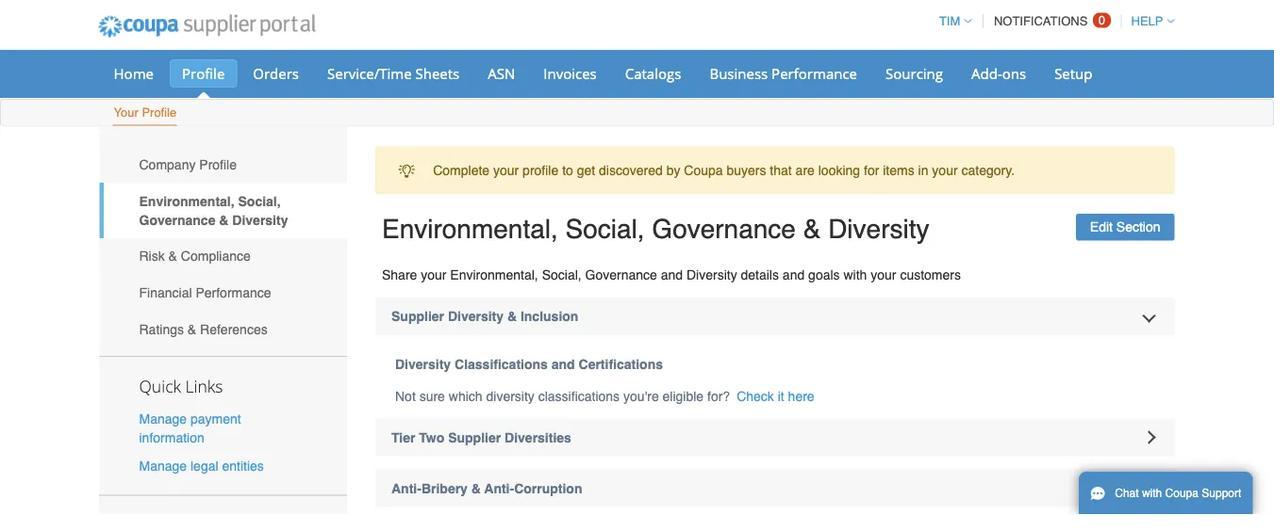 Task type: describe. For each thing, give the bounding box(es) containing it.
service/time sheets link
[[315, 59, 472, 88]]

home
[[114, 64, 154, 83]]

complete
[[433, 163, 490, 178]]

ratings
[[139, 322, 184, 337]]

edit section
[[1090, 220, 1160, 235]]

looking
[[818, 163, 860, 178]]

references
[[200, 322, 268, 337]]

manage legal entities
[[139, 459, 264, 474]]

risk
[[139, 249, 165, 264]]

financial performance
[[139, 286, 271, 301]]

complete your profile to get discovered by coupa buyers that are looking for items in your category. alert
[[375, 147, 1175, 194]]

which
[[449, 389, 482, 404]]

sourcing link
[[873, 59, 955, 88]]

2 horizontal spatial and
[[783, 267, 805, 282]]

entities
[[222, 459, 264, 474]]

& left inclusion
[[507, 309, 517, 324]]

help
[[1131, 14, 1163, 28]]

anti-bribery & anti-corruption heading
[[375, 470, 1175, 508]]

1 horizontal spatial and
[[661, 267, 683, 282]]

to
[[562, 163, 573, 178]]

chat with coupa support
[[1115, 488, 1241, 501]]

you're
[[623, 389, 659, 404]]

coupa supplier portal image
[[85, 3, 328, 50]]

classifications
[[538, 389, 620, 404]]

asn link
[[476, 59, 527, 88]]

coupa inside "alert"
[[684, 163, 723, 178]]

2 vertical spatial environmental,
[[450, 267, 538, 282]]

section
[[1116, 220, 1160, 235]]

check it here link
[[737, 387, 814, 406]]

eligible
[[663, 389, 704, 404]]

for?
[[707, 389, 730, 404]]

profile for your profile
[[142, 106, 177, 120]]

1 vertical spatial supplier
[[448, 431, 501, 446]]

performance for business performance
[[772, 64, 857, 83]]

details
[[741, 267, 779, 282]]

get
[[577, 163, 595, 178]]

governance inside "link"
[[139, 213, 215, 228]]

inclusion
[[520, 309, 578, 324]]

1 horizontal spatial environmental, social, governance & diversity
[[382, 214, 929, 245]]

company
[[139, 157, 196, 172]]

diversity left details
[[686, 267, 737, 282]]

two
[[419, 431, 444, 446]]

items
[[883, 163, 914, 178]]

2 vertical spatial social,
[[542, 267, 582, 282]]

tier two supplier diversities
[[391, 431, 571, 446]]

here
[[788, 389, 814, 404]]

chat with coupa support button
[[1079, 472, 1253, 516]]

0 vertical spatial profile
[[182, 64, 225, 83]]

manage payment information
[[139, 412, 241, 446]]

your
[[114, 106, 138, 120]]

edit section link
[[1076, 214, 1175, 241]]

manage for manage legal entities
[[139, 459, 187, 474]]

by
[[666, 163, 680, 178]]

your profile link
[[113, 101, 178, 126]]

navigation containing notifications 0
[[931, 3, 1175, 40]]

company profile link
[[99, 147, 347, 183]]

tim
[[939, 14, 960, 28]]

complete your profile to get discovered by coupa buyers that are looking for items in your category.
[[433, 163, 1015, 178]]

discovered
[[599, 163, 663, 178]]

1 anti- from the left
[[391, 481, 421, 497]]

diversities
[[505, 431, 571, 446]]

setup link
[[1042, 59, 1105, 88]]

catalogs link
[[613, 59, 694, 88]]

not sure which diversity classifications you're eligible for? check it here
[[395, 389, 814, 404]]

classifications
[[455, 357, 548, 372]]

setup
[[1054, 64, 1092, 83]]

check
[[737, 389, 774, 404]]

for
[[864, 163, 879, 178]]

financial performance link
[[99, 275, 347, 311]]

quick
[[139, 376, 181, 398]]

share your environmental, social, governance and diversity details and goals with your customers
[[382, 267, 961, 282]]

1 vertical spatial social,
[[565, 214, 645, 245]]

& right bribery
[[471, 481, 481, 497]]

support
[[1202, 488, 1241, 501]]

0 horizontal spatial and
[[551, 357, 575, 372]]

orders link
[[241, 59, 311, 88]]

notifications 0
[[994, 13, 1105, 28]]

asn
[[488, 64, 515, 83]]

tier two supplier diversities heading
[[375, 419, 1175, 457]]

orders
[[253, 64, 299, 83]]

sheets
[[415, 64, 459, 83]]

0 vertical spatial supplier
[[391, 309, 444, 324]]

help link
[[1123, 14, 1175, 28]]

your right share
[[421, 267, 447, 282]]

business
[[710, 64, 768, 83]]



Task type: vqa. For each thing, say whether or not it's contained in the screenshot.
for
yes



Task type: locate. For each thing, give the bounding box(es) containing it.
0 horizontal spatial performance
[[196, 286, 271, 301]]

diversity inside "link"
[[232, 213, 288, 228]]

manage down information
[[139, 459, 187, 474]]

0 horizontal spatial anti-
[[391, 481, 421, 497]]

and left details
[[661, 267, 683, 282]]

& up goals
[[803, 214, 821, 245]]

& right ratings
[[188, 322, 196, 337]]

&
[[219, 213, 229, 228], [803, 214, 821, 245], [168, 249, 177, 264], [507, 309, 517, 324], [188, 322, 196, 337], [471, 481, 481, 497]]

1 vertical spatial coupa
[[1165, 488, 1199, 501]]

supplier down share
[[391, 309, 444, 324]]

anti- down the 'tier two supplier diversities'
[[484, 481, 514, 497]]

your left customers
[[871, 267, 896, 282]]

with inside button
[[1142, 488, 1162, 501]]

profile link
[[170, 59, 237, 88]]

tim link
[[931, 14, 972, 28]]

business performance link
[[697, 59, 869, 88]]

diversity up the classifications
[[448, 309, 504, 324]]

profile down coupa supplier portal image
[[182, 64, 225, 83]]

0 vertical spatial performance
[[772, 64, 857, 83]]

environmental, down 'complete'
[[382, 214, 558, 245]]

environmental, social, governance & diversity up compliance
[[139, 194, 288, 228]]

ratings & references
[[139, 322, 268, 337]]

& inside "link"
[[219, 213, 229, 228]]

bribery
[[421, 481, 468, 497]]

notifications
[[994, 14, 1088, 28]]

navigation
[[931, 3, 1175, 40]]

0 horizontal spatial coupa
[[684, 163, 723, 178]]

performance inside financial performance link
[[196, 286, 271, 301]]

performance
[[772, 64, 857, 83], [196, 286, 271, 301]]

coupa inside button
[[1165, 488, 1199, 501]]

corruption
[[514, 481, 582, 497]]

2 manage from the top
[[139, 459, 187, 474]]

1 vertical spatial performance
[[196, 286, 271, 301]]

customers
[[900, 267, 961, 282]]

supplier down which
[[448, 431, 501, 446]]

manage up information
[[139, 412, 187, 427]]

1 horizontal spatial anti-
[[484, 481, 514, 497]]

coupa
[[684, 163, 723, 178], [1165, 488, 1199, 501]]

invoices
[[543, 64, 597, 83]]

social, down get
[[565, 214, 645, 245]]

diversity up sure
[[395, 357, 451, 372]]

0 vertical spatial manage
[[139, 412, 187, 427]]

governance up the certifications
[[585, 267, 657, 282]]

risk & compliance
[[139, 249, 251, 264]]

with right goals
[[844, 267, 867, 282]]

1 horizontal spatial supplier
[[448, 431, 501, 446]]

anti-
[[391, 481, 421, 497], [484, 481, 514, 497]]

compliance
[[181, 249, 251, 264]]

manage
[[139, 412, 187, 427], [139, 459, 187, 474]]

1 horizontal spatial performance
[[772, 64, 857, 83]]

environmental, social, governance & diversity inside "link"
[[139, 194, 288, 228]]

profile
[[182, 64, 225, 83], [142, 106, 177, 120], [199, 157, 237, 172]]

supplier diversity & inclusion heading
[[375, 298, 1175, 335]]

service/time
[[327, 64, 412, 83]]

0
[[1098, 13, 1105, 27]]

financial
[[139, 286, 192, 301]]

supplier
[[391, 309, 444, 324], [448, 431, 501, 446]]

catalogs
[[625, 64, 681, 83]]

diversity classifications and certifications
[[395, 357, 663, 372]]

coupa left support
[[1165, 488, 1199, 501]]

information
[[139, 431, 204, 446]]

risk & compliance link
[[99, 238, 347, 275]]

sourcing
[[886, 64, 943, 83]]

tier two supplier diversities button
[[375, 419, 1175, 457]]

profile up environmental, social, governance & diversity "link" at the left
[[199, 157, 237, 172]]

add-ons link
[[959, 59, 1038, 88]]

payment
[[190, 412, 241, 427]]

your left profile on the top of the page
[[493, 163, 519, 178]]

1 vertical spatial profile
[[142, 106, 177, 120]]

add-ons
[[971, 64, 1026, 83]]

links
[[185, 376, 223, 398]]

company profile
[[139, 157, 237, 172]]

sure
[[419, 389, 445, 404]]

that
[[770, 163, 792, 178]]

your
[[493, 163, 519, 178], [932, 163, 958, 178], [421, 267, 447, 282], [871, 267, 896, 282]]

social, down company profile link
[[238, 194, 281, 209]]

goals
[[808, 267, 840, 282]]

0 vertical spatial environmental,
[[139, 194, 234, 209]]

chat
[[1115, 488, 1139, 501]]

0 vertical spatial with
[[844, 267, 867, 282]]

social, up inclusion
[[542, 267, 582, 282]]

anti-bribery & anti-corruption
[[391, 481, 582, 497]]

environmental, inside "link"
[[139, 194, 234, 209]]

& up risk & compliance link
[[219, 213, 229, 228]]

add-
[[971, 64, 1002, 83]]

performance right the business
[[772, 64, 857, 83]]

business performance
[[710, 64, 857, 83]]

performance inside business performance link
[[772, 64, 857, 83]]

environmental, social, governance & diversity up share your environmental, social, governance and diversity details and goals with your customers
[[382, 214, 929, 245]]

legal
[[190, 459, 218, 474]]

0 horizontal spatial supplier
[[391, 309, 444, 324]]

1 horizontal spatial coupa
[[1165, 488, 1199, 501]]

your right in
[[932, 163, 958, 178]]

& right the risk
[[168, 249, 177, 264]]

profile
[[523, 163, 559, 178]]

environmental, up supplier diversity & inclusion
[[450, 267, 538, 282]]

anti-bribery & anti-corruption button
[[375, 470, 1175, 508]]

category.
[[961, 163, 1015, 178]]

manage inside manage payment information
[[139, 412, 187, 427]]

social, inside environmental, social, governance & diversity
[[238, 194, 281, 209]]

your profile
[[114, 106, 177, 120]]

0 horizontal spatial environmental, social, governance & diversity
[[139, 194, 288, 228]]

profile right your
[[142, 106, 177, 120]]

profile for company profile
[[199, 157, 237, 172]]

social,
[[238, 194, 281, 209], [565, 214, 645, 245], [542, 267, 582, 282]]

invoices link
[[531, 59, 609, 88]]

and up classifications at the bottom left of the page
[[551, 357, 575, 372]]

ratings & references link
[[99, 311, 347, 348]]

certifications
[[579, 357, 663, 372]]

performance for financial performance
[[196, 286, 271, 301]]

anti- down tier
[[391, 481, 421, 497]]

service/time sheets
[[327, 64, 459, 83]]

with right chat
[[1142, 488, 1162, 501]]

2 vertical spatial profile
[[199, 157, 237, 172]]

environmental, social, governance & diversity
[[139, 194, 288, 228], [382, 214, 929, 245]]

governance
[[139, 213, 215, 228], [652, 214, 796, 245], [585, 267, 657, 282]]

0 horizontal spatial with
[[844, 267, 867, 282]]

buyers
[[727, 163, 766, 178]]

supplier diversity & inclusion button
[[375, 298, 1175, 335]]

not
[[395, 389, 416, 404]]

governance up details
[[652, 214, 796, 245]]

environmental, down company profile
[[139, 194, 234, 209]]

manage for manage payment information
[[139, 412, 187, 427]]

manage legal entities link
[[139, 459, 264, 474]]

quick links
[[139, 376, 223, 398]]

0 vertical spatial coupa
[[684, 163, 723, 178]]

with
[[844, 267, 867, 282], [1142, 488, 1162, 501]]

share
[[382, 267, 417, 282]]

1 horizontal spatial with
[[1142, 488, 1162, 501]]

0 vertical spatial social,
[[238, 194, 281, 209]]

supplier diversity & inclusion
[[391, 309, 578, 324]]

1 vertical spatial with
[[1142, 488, 1162, 501]]

ons
[[1002, 64, 1026, 83]]

and left goals
[[783, 267, 805, 282]]

diversity inside dropdown button
[[448, 309, 504, 324]]

governance up risk & compliance
[[139, 213, 215, 228]]

it
[[778, 389, 784, 404]]

diversity up risk & compliance link
[[232, 213, 288, 228]]

are
[[796, 163, 815, 178]]

in
[[918, 163, 928, 178]]

tier
[[391, 431, 415, 446]]

edit
[[1090, 220, 1113, 235]]

2 anti- from the left
[[484, 481, 514, 497]]

coupa right by
[[684, 163, 723, 178]]

1 manage from the top
[[139, 412, 187, 427]]

environmental, social, governance & diversity link
[[99, 183, 347, 238]]

diversity down for
[[828, 214, 929, 245]]

1 vertical spatial environmental,
[[382, 214, 558, 245]]

performance up "references"
[[196, 286, 271, 301]]

1 vertical spatial manage
[[139, 459, 187, 474]]

diversity
[[486, 389, 535, 404]]



